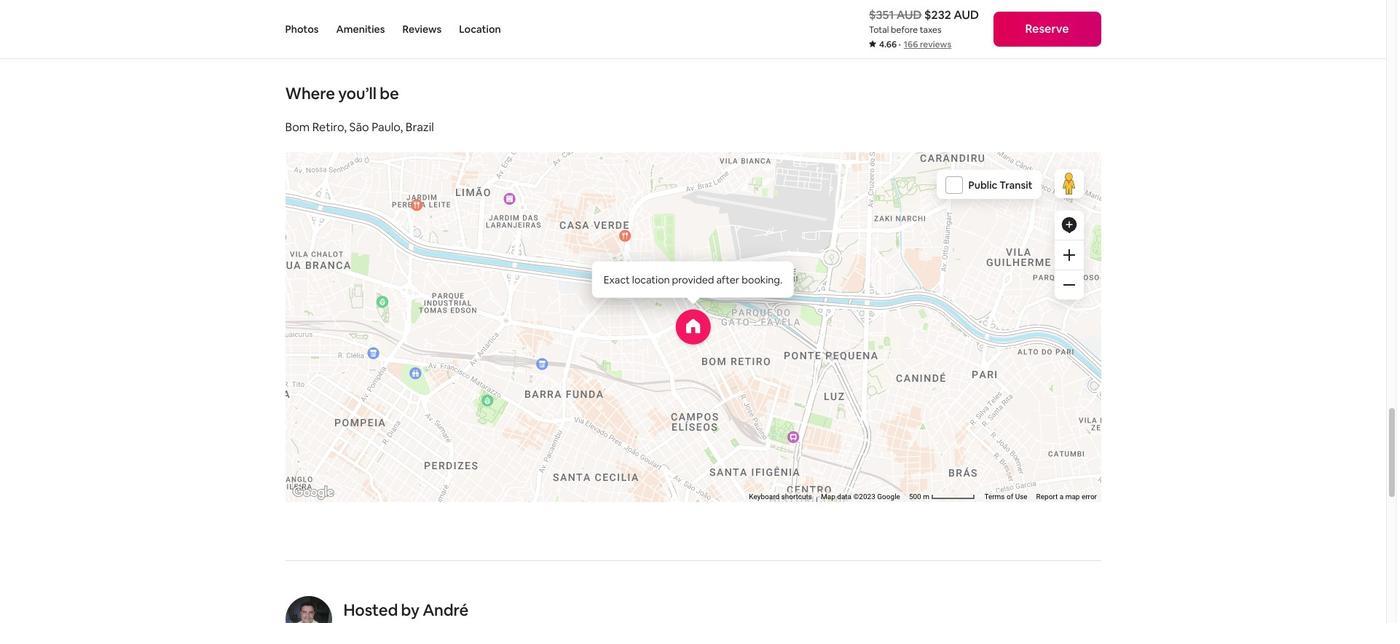 Task type: describe. For each thing, give the bounding box(es) containing it.
$351 aud
[[869, 7, 922, 23]]

·
[[899, 39, 901, 50]]

report
[[1036, 493, 1058, 501]]

andré
[[423, 600, 469, 620]]

total
[[869, 24, 889, 36]]

you'll
[[338, 83, 377, 104]]

photos button
[[285, 0, 319, 58]]

brazil
[[406, 120, 434, 135]]

a
[[1060, 493, 1064, 501]]

paulo,
[[372, 120, 403, 135]]

m
[[923, 493, 929, 501]]

terms of use
[[984, 493, 1028, 501]]

keyboard shortcuts
[[749, 493, 812, 501]]

where you'll be
[[285, 83, 399, 104]]

reserve
[[1026, 21, 1069, 36]]

são
[[349, 120, 369, 135]]

amenities button
[[336, 0, 385, 58]]

before
[[891, 24, 918, 36]]

reviews
[[920, 39, 952, 50]]

use
[[1015, 493, 1028, 501]]

public transit
[[969, 179, 1033, 192]]

hosted
[[344, 600, 398, 620]]

data
[[837, 493, 852, 501]]

google image
[[289, 483, 337, 502]]

be
[[380, 83, 399, 104]]

of
[[1007, 493, 1013, 501]]

500 m button
[[905, 492, 980, 502]]

reserve button
[[994, 12, 1101, 47]]

bom retiro, são paulo, brazil
[[285, 120, 434, 135]]



Task type: locate. For each thing, give the bounding box(es) containing it.
transit
[[1000, 179, 1033, 192]]

zoom out image
[[1064, 279, 1075, 291]]

500
[[909, 493, 921, 501]]

andré is a superhost. learn more about andré. image
[[285, 596, 332, 623], [285, 596, 332, 623]]

report a map error
[[1036, 493, 1097, 501]]

4.66 · 166 reviews
[[879, 39, 952, 50]]

reviews button
[[403, 0, 442, 58]]

500 m
[[909, 493, 931, 501]]

map data ©2023 google
[[821, 493, 900, 501]]

by
[[401, 600, 420, 620]]

reviews
[[403, 23, 442, 36]]

zoom in image
[[1064, 250, 1075, 261]]

your stay location, map pin image
[[676, 310, 711, 345]]

$351 aud $232 aud total before taxes
[[869, 7, 979, 36]]

4.66
[[879, 39, 897, 50]]

terms of use link
[[984, 493, 1028, 501]]

google map
showing 9 points of interest. region
[[115, 0, 1234, 530]]

photos
[[285, 23, 319, 36]]

where
[[285, 83, 335, 104]]

map
[[1065, 493, 1080, 501]]

166
[[904, 39, 918, 50]]

google
[[877, 493, 900, 501]]

report a map error link
[[1036, 493, 1097, 501]]

bom
[[285, 120, 310, 135]]

location
[[459, 23, 501, 36]]

shortcuts
[[781, 493, 812, 501]]

amenities
[[336, 23, 385, 36]]

166 reviews button
[[904, 39, 952, 50]]

museum: museum of image and sound - mis experience image
[[274, 232, 286, 243]]

error
[[1082, 493, 1097, 501]]

taxes
[[920, 24, 942, 36]]

public
[[969, 179, 998, 192]]

keyboard
[[749, 493, 779, 501]]

$232 aud
[[925, 7, 979, 23]]

terms
[[984, 493, 1005, 501]]

©2023
[[853, 493, 875, 501]]

map
[[821, 493, 835, 501]]

keyboard shortcuts button
[[749, 492, 812, 502]]

add a place to the map image
[[1061, 217, 1078, 234]]

drag pegman onto the map to open street view image
[[1055, 169, 1084, 199]]

retiro,
[[312, 120, 347, 135]]

location button
[[459, 0, 501, 58]]

hosted by andré
[[344, 600, 469, 620]]



Task type: vqa. For each thing, say whether or not it's contained in the screenshot.
· in the right top of the page
yes



